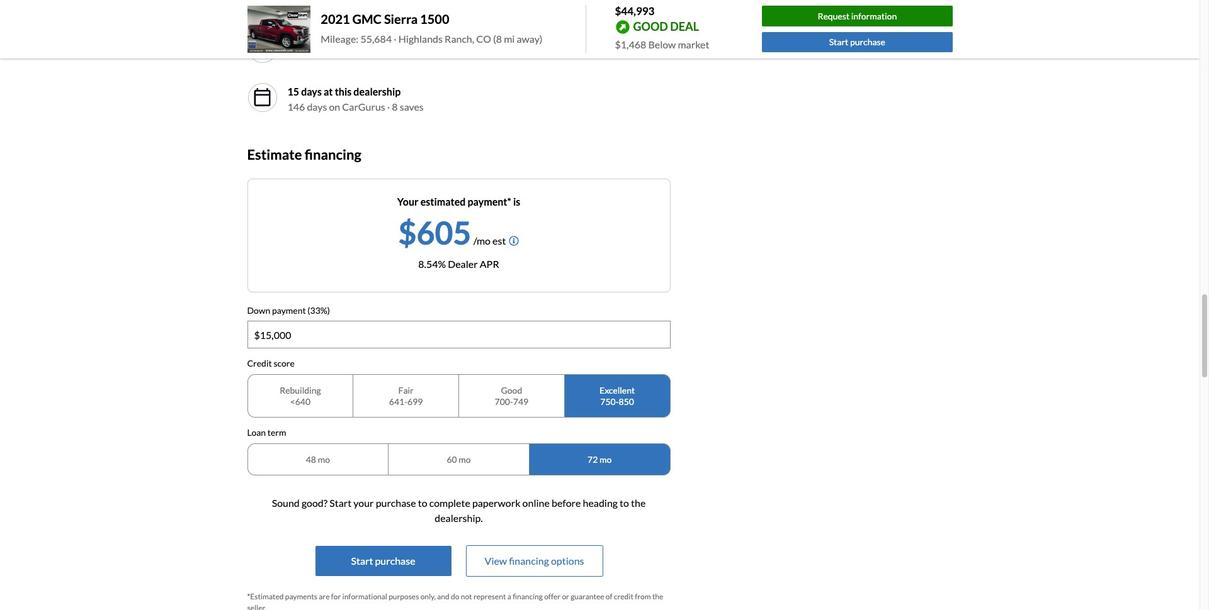 Task type: vqa. For each thing, say whether or not it's contained in the screenshot.
1st 1 view with no answers yet from the top
no



Task type: locate. For each thing, give the bounding box(es) containing it.
financing right a
[[513, 593, 543, 602]]

start
[[829, 37, 848, 48], [330, 498, 352, 510], [351, 556, 373, 568]]

no price changes image
[[247, 33, 277, 64]]

purchase right your
[[376, 498, 416, 510]]

0 horizontal spatial mo
[[318, 455, 330, 465]]

2 vertical spatial start
[[351, 556, 373, 568]]

online
[[522, 498, 550, 510]]

0 vertical spatial start purchase button
[[762, 32, 953, 53]]

payments
[[285, 593, 317, 602]]

1 horizontal spatial to
[[620, 498, 629, 510]]

market down deal
[[678, 38, 709, 50]]

excellent 750-850
[[600, 386, 635, 407]]

apr
[[480, 258, 499, 270]]

at
[[324, 86, 333, 98]]

to right heading
[[620, 498, 629, 510]]

price.
[[561, 3, 586, 15]]

no price changes image
[[252, 39, 272, 59]]

1 vertical spatial on
[[329, 101, 340, 113]]

$1,468 below market
[[615, 38, 709, 50]]

1 horizontal spatial start purchase button
[[762, 32, 953, 53]]

credit score
[[247, 359, 295, 369]]

3 mo from the left
[[600, 455, 612, 465]]

heading
[[583, 498, 618, 510]]

mi
[[504, 33, 515, 45]]

purchase up purposes
[[375, 556, 415, 568]]

0 vertical spatial financing
[[305, 146, 361, 163]]

0 horizontal spatial to
[[418, 498, 427, 510]]

down
[[247, 305, 270, 316]]

1 horizontal spatial market
[[678, 38, 709, 50]]

48
[[306, 455, 316, 465]]

0 vertical spatial ·
[[394, 33, 397, 45]]

850
[[619, 397, 634, 407]]

gmc
[[352, 12, 382, 27]]

2 horizontal spatial the
[[652, 593, 663, 602]]

0 vertical spatial days
[[301, 86, 322, 98]]

8.54% dealer apr
[[418, 258, 499, 270]]

sierra
[[384, 12, 418, 27]]

$605
[[398, 214, 471, 252]]

1 vertical spatial market
[[678, 38, 709, 50]]

to left complete
[[418, 498, 427, 510]]

146
[[287, 101, 305, 113]]

purchase inside sound good? start your purchase to complete paperwork online before heading to the dealership.
[[376, 498, 416, 510]]

represent
[[474, 593, 506, 602]]

away)
[[517, 33, 543, 45]]

2021
[[321, 12, 350, 27]]

sound
[[272, 498, 300, 510]]

ranch,
[[445, 33, 474, 45]]

8.54%
[[418, 258, 446, 270]]

1 vertical spatial start
[[330, 498, 352, 510]]

0 horizontal spatial market
[[320, 3, 351, 15]]

this
[[335, 86, 352, 98]]

2 to from the left
[[620, 498, 629, 510]]

1 horizontal spatial on
[[548, 3, 559, 15]]

days left at
[[301, 86, 322, 98]]

0 horizontal spatial start purchase button
[[315, 547, 451, 577]]

· inside '15 days at this dealership 146 days on cargurus · 8 saves'
[[387, 101, 390, 113]]

$1,468
[[615, 38, 646, 50]]

mo right 60
[[459, 455, 471, 465]]

on
[[548, 3, 559, 15], [329, 101, 340, 113]]

0 vertical spatial the
[[303, 3, 318, 15]]

start purchase up the informational
[[351, 556, 415, 568]]

0 vertical spatial purchase
[[850, 37, 885, 48]]

financing inside button
[[509, 556, 549, 568]]

financing right view
[[509, 556, 549, 568]]

0 horizontal spatial start purchase
[[351, 556, 415, 568]]

2 vertical spatial financing
[[513, 593, 543, 602]]

start left your
[[330, 498, 352, 510]]

below
[[648, 38, 676, 50]]

mo for 72 mo
[[600, 455, 612, 465]]

1 vertical spatial the
[[631, 498, 646, 510]]

Down payment (33%) text field
[[248, 322, 670, 349]]

· right 55,684
[[394, 33, 397, 45]]

options
[[551, 556, 584, 568]]

may
[[472, 3, 491, 15]]

start up the informational
[[351, 556, 373, 568]]

(33%)
[[308, 305, 330, 316]]

on down at
[[329, 101, 340, 113]]

72
[[588, 455, 598, 465]]

1 horizontal spatial mo
[[459, 455, 471, 465]]

1 vertical spatial purchase
[[376, 498, 416, 510]]

rebuilding <640
[[280, 386, 321, 407]]

purchase
[[850, 37, 885, 48], [376, 498, 416, 510], [375, 556, 415, 568]]

view financing options
[[485, 556, 584, 568]]

start purchase button
[[762, 32, 953, 53], [315, 547, 451, 577]]

days down at
[[307, 101, 327, 113]]

2 vertical spatial purchase
[[375, 556, 415, 568]]

market
[[320, 3, 351, 15], [678, 38, 709, 50]]

60
[[447, 455, 457, 465]]

purchase down information
[[850, 37, 885, 48]]

start down request
[[829, 37, 848, 48]]

sound good? start your purchase to complete paperwork online before heading to the dealership.
[[272, 498, 646, 525]]

informational
[[342, 593, 387, 602]]

your
[[354, 498, 374, 510]]

1 mo from the left
[[318, 455, 330, 465]]

mo right 72
[[600, 455, 612, 465]]

financing down the cargurus
[[305, 146, 361, 163]]

2 horizontal spatial mo
[[600, 455, 612, 465]]

market up mileage:
[[320, 3, 351, 15]]

to
[[418, 498, 427, 510], [620, 498, 629, 510]]

financing for estimate
[[305, 146, 361, 163]]

1 vertical spatial start purchase button
[[315, 547, 451, 577]]

estimated
[[420, 196, 466, 208]]

view
[[485, 556, 507, 568]]

0 horizontal spatial ·
[[387, 101, 390, 113]]

/mo
[[473, 235, 491, 247]]

1 vertical spatial financing
[[509, 556, 549, 568]]

the right on
[[303, 3, 318, 15]]

15 days at this dealership image
[[247, 83, 277, 113]]

1 horizontal spatial ·
[[394, 33, 397, 45]]

2 mo from the left
[[459, 455, 471, 465]]

0 horizontal spatial on
[[329, 101, 340, 113]]

1 vertical spatial ·
[[387, 101, 390, 113]]

loan
[[247, 428, 266, 438]]

the right heading
[[631, 498, 646, 510]]

on left price.
[[548, 3, 559, 15]]

2 vertical spatial the
[[652, 593, 663, 602]]

$44,993
[[615, 4, 655, 18]]

mo right 48
[[318, 455, 330, 465]]

·
[[394, 33, 397, 45], [387, 101, 390, 113]]

72 mo
[[588, 455, 612, 465]]

good 700-749
[[495, 386, 528, 407]]

mo
[[318, 455, 330, 465], [459, 455, 471, 465], [600, 455, 612, 465]]

deal
[[670, 19, 699, 33]]

credit
[[247, 359, 272, 369]]

your
[[397, 196, 419, 208]]

· left 8
[[387, 101, 390, 113]]

days
[[301, 86, 322, 98], [307, 101, 327, 113]]

offer
[[544, 593, 561, 602]]

selling slowly image
[[247, 0, 277, 15]]

selling slowly image
[[252, 0, 272, 10]]

1 horizontal spatial start purchase
[[829, 37, 885, 48]]

0 vertical spatial market
[[320, 3, 351, 15]]

1 horizontal spatial the
[[631, 498, 646, 510]]

cargurus
[[342, 101, 385, 113]]

and
[[437, 593, 450, 602]]

financing
[[305, 146, 361, 163], [509, 556, 549, 568], [513, 593, 543, 602]]

0 vertical spatial on
[[548, 3, 559, 15]]

start purchase button up the informational
[[315, 547, 451, 577]]

the inside sound good? start your purchase to complete paperwork online before heading to the dealership.
[[631, 498, 646, 510]]

good
[[633, 19, 668, 33]]

*estimated payments are for informational purposes only, and do not represent a financing offer or guarantee of credit from the seller.
[[247, 593, 663, 611]]

the right from
[[652, 593, 663, 602]]

financing inside *estimated payments are for informational purposes only, and do not represent a financing offer or guarantee of credit from the seller.
[[513, 593, 543, 602]]

0 horizontal spatial the
[[303, 3, 318, 15]]

60 mo
[[447, 455, 471, 465]]

start purchase button down request information button
[[762, 32, 953, 53]]

start purchase down request information button
[[829, 37, 885, 48]]

<640
[[290, 397, 311, 407]]



Task type: describe. For each thing, give the bounding box(es) containing it.
dealership
[[354, 86, 401, 98]]

15 days at this dealership 146 days on cargurus · 8 saves
[[287, 86, 424, 113]]

48 mo
[[306, 455, 330, 465]]

changes
[[327, 44, 364, 56]]

credit
[[614, 593, 633, 602]]

request information button
[[762, 6, 953, 26]]

fair
[[398, 386, 414, 396]]

on
[[287, 3, 301, 15]]

price
[[303, 44, 326, 56]]

paperwork
[[472, 498, 521, 510]]

15 days at this dealership image
[[252, 88, 272, 108]]

good
[[501, 386, 522, 396]]

of
[[606, 593, 613, 602]]

for
[[331, 593, 341, 602]]

1 to from the left
[[418, 498, 427, 510]]

on inside '15 days at this dealership 146 days on cargurus · 8 saves'
[[329, 101, 340, 113]]

est
[[493, 235, 506, 247]]

flexibility
[[505, 3, 546, 15]]

749
[[513, 397, 528, 407]]

your estimated payment* is
[[397, 196, 520, 208]]

down payment (33%)
[[247, 305, 330, 316]]

longer
[[353, 3, 381, 15]]

loan term
[[247, 428, 286, 438]]

info circle image
[[509, 236, 519, 246]]

guarantee
[[571, 593, 604, 602]]

2021 gmc sierra 1500 mileage: 55,684 · highlands ranch, co (8 mi away)
[[321, 12, 543, 45]]

700-
[[495, 397, 513, 407]]

payment
[[272, 305, 306, 316]]

excellent
[[600, 386, 635, 396]]

good?
[[302, 498, 328, 510]]

there
[[444, 3, 470, 15]]

mo for 48 mo
[[318, 455, 330, 465]]

estimate financing
[[247, 146, 361, 163]]

payment*
[[468, 196, 511, 208]]

than
[[383, 3, 403, 15]]

1 vertical spatial start purchase
[[351, 556, 415, 568]]

no
[[287, 44, 301, 56]]

market for the
[[320, 3, 351, 15]]

the inside *estimated payments are for informational purposes only, and do not represent a financing offer or guarantee of credit from the seller.
[[652, 593, 663, 602]]

seller.
[[247, 604, 266, 611]]

or
[[562, 593, 569, 602]]

no price changes
[[287, 44, 364, 56]]

dealer
[[448, 258, 478, 270]]

average.
[[405, 3, 442, 15]]

only,
[[420, 593, 436, 602]]

request information
[[818, 11, 897, 21]]

start inside sound good? start your purchase to complete paperwork online before heading to the dealership.
[[330, 498, 352, 510]]

market for below
[[678, 38, 709, 50]]

750-
[[600, 397, 619, 407]]

purposes
[[389, 593, 419, 602]]

(8
[[493, 33, 502, 45]]

mo for 60 mo
[[459, 455, 471, 465]]

good deal
[[633, 19, 699, 33]]

mileage:
[[321, 33, 359, 45]]

are
[[319, 593, 330, 602]]

complete
[[429, 498, 470, 510]]

be
[[492, 3, 503, 15]]

· inside 2021 gmc sierra 1500 mileage: 55,684 · highlands ranch, co (8 mi away)
[[394, 33, 397, 45]]

fair 641-699
[[389, 386, 423, 407]]

from
[[635, 593, 651, 602]]

15
[[287, 86, 299, 98]]

financing for view
[[509, 556, 549, 568]]

co
[[476, 33, 491, 45]]

1 vertical spatial days
[[307, 101, 327, 113]]

request
[[818, 11, 850, 21]]

0 vertical spatial start purchase
[[829, 37, 885, 48]]

before
[[552, 498, 581, 510]]

641-
[[389, 397, 407, 407]]

0 vertical spatial start
[[829, 37, 848, 48]]

rebuilding
[[280, 386, 321, 396]]

699
[[407, 397, 423, 407]]

a
[[507, 593, 511, 602]]

is
[[513, 196, 520, 208]]

term
[[268, 428, 286, 438]]

dealership.
[[435, 513, 483, 525]]

highlands
[[398, 33, 443, 45]]

55,684
[[360, 33, 392, 45]]

do
[[451, 593, 459, 602]]

2021 gmc sierra 1500 image
[[247, 5, 311, 53]]

*estimated
[[247, 593, 284, 602]]

$605 /mo est
[[398, 214, 506, 252]]

view financing options button
[[466, 547, 602, 577]]



